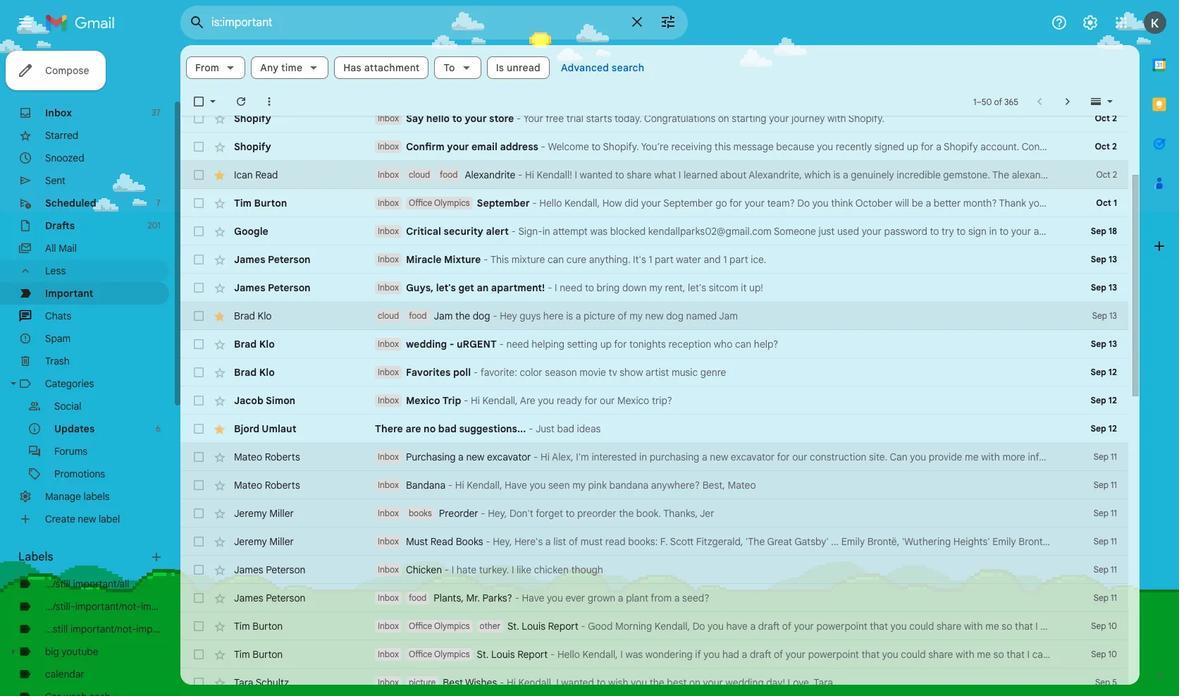 Task type: locate. For each thing, give the bounding box(es) containing it.
food left "alexandrite"
[[440, 169, 458, 180]]

0 horizontal spatial blocked
[[611, 225, 646, 238]]

just
[[536, 422, 555, 435]]

sep 12
[[1091, 367, 1118, 377], [1091, 395, 1118, 406], [1091, 423, 1118, 434]]

up right setting
[[601, 338, 612, 351]]

1 office from the top
[[409, 197, 433, 208]]

0 vertical spatial louis
[[522, 620, 546, 633]]

13 ﻿͏ from the left
[[918, 112, 918, 125]]

peterson for inbox miracle mixture - this mixture can cure anything. it's 1 part water and 1 part ice.
[[268, 253, 311, 266]]

important down .../still-important/not-important link on the bottom
[[136, 623, 180, 635]]

.../still-
[[45, 600, 75, 613]]

sep 10 for it
[[1092, 649, 1118, 659]]

starting
[[732, 112, 767, 125]]

all
[[45, 242, 56, 255]]

bad right just at bottom left
[[558, 422, 575, 435]]

1 horizontal spatial 'wuthering
[[1054, 535, 1103, 548]]

shopify for confirm
[[234, 140, 271, 153]]

1 vertical spatial read
[[431, 535, 454, 548]]

inbox miracle mixture - this mixture can cure anything. it's 1 part water and 1 part ice.
[[378, 253, 767, 266]]

22 ﻿͏ from the left
[[941, 112, 941, 125]]

inbox inside inbox wedding - urgent - need helping setting up for tonights reception who can help?
[[378, 339, 399, 349]]

oct up 'sep 18'
[[1097, 197, 1112, 208]]

- left your on the top left
[[517, 112, 521, 125]]

0 vertical spatial could
[[910, 620, 935, 633]]

2 let's from the left
[[688, 281, 707, 294]]

0 vertical spatial it
[[741, 281, 747, 294]]

12
[[1109, 367, 1118, 377], [1109, 395, 1118, 406], [1109, 423, 1118, 434]]

support image
[[1052, 14, 1069, 31]]

2 vertical spatial 2
[[1113, 169, 1118, 180]]

1 vertical spatial st.
[[477, 648, 489, 661]]

office olympics up best
[[409, 649, 470, 659]]

office for st. louis report - good morning kendall, do you have a draft of your powerpoint that you could share with me so that i can look it over before our pres
[[409, 621, 433, 631]]

2 miller from the top
[[270, 535, 294, 548]]

1 excavator from the left
[[487, 451, 531, 463]]

- right alert at the top left
[[512, 225, 516, 238]]

purchasing
[[650, 451, 700, 463]]

0 vertical spatial st.
[[508, 620, 520, 633]]

14 row from the top
[[181, 471, 1129, 499]]

10 row from the top
[[181, 358, 1129, 386]]

read right must
[[431, 535, 454, 548]]

seed?
[[683, 592, 710, 604]]

google
[[234, 225, 269, 238], [1076, 225, 1108, 238]]

a
[[937, 140, 942, 153], [844, 169, 849, 181], [1136, 169, 1142, 181], [926, 197, 932, 209], [576, 310, 582, 322], [459, 451, 464, 463], [702, 451, 708, 463], [546, 535, 551, 548], [618, 592, 624, 604], [675, 592, 680, 604], [751, 620, 756, 633], [742, 648, 748, 661]]

did
[[625, 197, 639, 209]]

inbox must read books - hey, here's a list of must read books: f. scott fitzgerald, 'the great gatsby' ... emily brontë, 'wuthering heights' emily brontë, 'wuthering heights' ... marga
[[378, 535, 1180, 548]]

1 vertical spatial could
[[902, 648, 926, 661]]

0 horizontal spatial up
[[601, 338, 612, 351]]

picture left best
[[409, 677, 436, 688]]

0 vertical spatial share
[[627, 169, 652, 181]]

1 james peterson from the top
[[234, 253, 311, 266]]

olympics up security
[[434, 197, 470, 208]]

picture down "bring"
[[584, 310, 616, 322]]

0 horizontal spatial cloud
[[378, 310, 399, 321]]

tim
[[234, 197, 252, 209], [1050, 197, 1066, 209], [234, 620, 250, 633], [234, 648, 250, 661]]

james peterson for inbox chicken - i hate turkey. i like chicken though
[[234, 564, 306, 576]]

report for good morning kendall, do you have a draft of your powerpoint that you could share with me so that i can look it over before our pres
[[548, 620, 579, 633]]

0 horizontal spatial it
[[741, 281, 747, 294]]

toggle split pane mode image
[[1090, 95, 1104, 109]]

your left the team?
[[745, 197, 765, 209]]

st. for st. louis report - good morning kendall, do you have a draft of your powerpoint that you could share with me so that i can look it over before our pres
[[508, 620, 520, 633]]

0 vertical spatial olympics
[[434, 197, 470, 208]]

the down get
[[456, 310, 471, 322]]

0 vertical spatial klo
[[258, 310, 272, 322]]

oct for september - hello kendall, how did your september go for your team? do you think october will be a better month? thank you, tim b.
[[1097, 197, 1112, 208]]

and
[[704, 253, 721, 266]]

for for do
[[730, 197, 743, 209]]

19 ﻿͏ from the left
[[933, 112, 933, 125]]

0 vertical spatial brad klo
[[234, 310, 272, 322]]

2 horizontal spatial it
[[1081, 620, 1087, 633]]

1 vertical spatial sep 10
[[1092, 649, 1118, 659]]

4 row from the top
[[181, 189, 1129, 217]]

a left plant
[[618, 592, 624, 604]]

alert
[[486, 225, 509, 238]]

2 vertical spatial office olympics
[[409, 649, 470, 659]]

15 row from the top
[[181, 499, 1129, 528]]

sep 13 for this mixture can cure anything. it's 1 part water and 1 part ice.
[[1092, 254, 1118, 264]]

main content containing from
[[181, 45, 1180, 696]]

search
[[612, 61, 645, 74]]

- left welcome
[[541, 140, 546, 153]]

bjord
[[234, 422, 260, 435]]

.../still-important/not-important link
[[45, 600, 185, 613]]

1 vertical spatial my
[[630, 310, 643, 322]]

3 2 from the top
[[1113, 169, 1118, 180]]

mateo roberts for purchasing
[[234, 451, 300, 463]]

0 vertical spatial mateo roberts
[[234, 451, 300, 463]]

2 horizontal spatial my
[[650, 281, 663, 294]]

1 jam from the left
[[434, 310, 453, 322]]

hi left alex,
[[541, 451, 550, 463]]

13 row from the top
[[181, 443, 1180, 471]]

important/not- up ...still important/not-important
[[75, 600, 141, 613]]

models
[[1129, 451, 1161, 463]]

new inside labels navigation
[[78, 513, 96, 525]]

row down the "receiving"
[[181, 161, 1180, 189]]

to
[[453, 112, 463, 125], [592, 140, 601, 153], [616, 169, 625, 181], [931, 225, 940, 238], [957, 225, 966, 238], [1000, 225, 1009, 238], [585, 281, 594, 294], [566, 507, 575, 520], [597, 676, 606, 689]]

row containing google
[[181, 217, 1180, 245]]

2 vertical spatial 12
[[1109, 423, 1118, 434]]

2 for your free trial starts today. congratulations on starting your journey with shopify. ﻿͏ ﻿͏ ﻿͏ ﻿͏ ﻿͏ ﻿͏ ﻿͏ ﻿͏ ﻿͏ ﻿͏ ﻿͏ ﻿͏ ﻿͏ ﻿͏ ﻿͏ ﻿͏ ﻿͏ ﻿͏ ﻿͏ ﻿͏ ﻿͏ ﻿͏ ﻿͏ ﻿͏ ﻿͏
[[1113, 113, 1118, 123]]

oct for alexandrite - hi kendall! i wanted to share what i learned about alexandrite, which is a genuinely incredible gemstone. the alexandrite variety displays a color ch
[[1097, 169, 1111, 180]]

sep 12 for trip?
[[1091, 395, 1118, 406]]

trash link
[[45, 355, 70, 367]]

0 vertical spatial 12
[[1109, 367, 1118, 377]]

attachment
[[364, 61, 420, 74]]

12 for trip?
[[1109, 395, 1118, 406]]

1 2 from the top
[[1113, 113, 1118, 123]]

burton
[[254, 197, 287, 209], [253, 620, 283, 633], [253, 648, 283, 661]]

1
[[974, 96, 977, 107], [1114, 197, 1118, 208], [649, 253, 653, 266], [724, 253, 727, 266]]

our left construction
[[793, 451, 808, 463]]

labels navigation
[[0, 45, 185, 696]]

over
[[1090, 620, 1109, 633], [1081, 648, 1101, 661]]

0 vertical spatial shopify.
[[849, 112, 885, 125]]

0 horizontal spatial need
[[507, 338, 529, 351]]

1 part from the left
[[655, 253, 674, 266]]

forget
[[536, 507, 563, 520]]

address left 'by'
[[1110, 140, 1145, 153]]

16 ﻿͏ from the left
[[926, 112, 926, 125]]

12 for genre
[[1109, 367, 1118, 377]]

more image
[[262, 95, 276, 109]]

up!
[[750, 281, 764, 294]]

food down chicken
[[409, 592, 427, 603]]

my
[[650, 281, 663, 294], [630, 310, 643, 322], [573, 479, 586, 492]]

1 horizontal spatial ...
[[1145, 535, 1152, 548]]

umlaut
[[262, 422, 297, 435]]

row down thanks,
[[181, 528, 1180, 556]]

1 vertical spatial office
[[409, 621, 433, 631]]

office olympics for september - hello kendall, how did your september go for your team? do you think october will be a better month? thank you, tim b.
[[409, 197, 470, 208]]

james peterson for inbox guys, let's get an apartment! - i need to bring down my rent, let's sitcom it up!
[[234, 281, 311, 294]]

james for inbox guys, let's get an apartment! - i need to bring down my rent, let's sitcom it up!
[[234, 281, 266, 294]]

- right the wishes
[[500, 676, 505, 689]]

11 row from the top
[[181, 386, 1129, 415]]

1 james from the top
[[234, 253, 266, 266]]

jeremy for preorder
[[234, 507, 267, 520]]

1 vertical spatial hey,
[[493, 535, 512, 548]]

color up are
[[520, 366, 543, 379]]

st. right other
[[508, 620, 520, 633]]

1 vertical spatial brad klo
[[234, 338, 275, 351]]

0 horizontal spatial shopify.
[[603, 140, 639, 153]]

wedding up favorites
[[406, 338, 447, 351]]

miracle
[[406, 253, 442, 266]]

books:
[[629, 535, 658, 548]]

5 11 from the top
[[1112, 564, 1118, 575]]

thank
[[1000, 197, 1027, 209]]

1 horizontal spatial on
[[719, 112, 730, 125]]

- left just at bottom left
[[529, 422, 533, 435]]

1 address from the left
[[500, 140, 539, 153]]

office for september - hello kendall, how did your september go for your team? do you think october will be a better month? thank you, tim b.
[[409, 197, 433, 208]]

1 vertical spatial olympics
[[434, 621, 470, 631]]

1 horizontal spatial dog
[[667, 310, 684, 322]]

3 sep 12 from the top
[[1091, 423, 1118, 434]]

advanced search
[[561, 61, 645, 74]]

inbox inside inbox say hello to your store - your free trial starts today. congratulations on starting your journey with shopify. ﻿͏ ﻿͏ ﻿͏ ﻿͏ ﻿͏ ﻿͏ ﻿͏ ﻿͏ ﻿͏ ﻿͏ ﻿͏ ﻿͏ ﻿͏ ﻿͏ ﻿͏ ﻿͏ ﻿͏ ﻿͏ ﻿͏ ﻿͏ ﻿͏ ﻿͏ ﻿͏ ﻿͏ ﻿͏
[[378, 113, 399, 123]]

jeremy miller for inbox
[[234, 535, 294, 548]]

before up 5
[[1104, 648, 1133, 661]]

1 vertical spatial louis
[[491, 648, 515, 661]]

tab list
[[1140, 45, 1180, 645]]

0 horizontal spatial mexico
[[406, 394, 441, 407]]

hello
[[427, 112, 450, 125]]

on left starting
[[719, 112, 730, 125]]

row down the congratulations
[[181, 133, 1180, 161]]

olympics for st. louis report - good morning kendall, do you have a draft of your powerpoint that you could share with me so that i can look it over before our pres
[[434, 621, 470, 631]]

1 jeremy from the top
[[234, 507, 267, 520]]

variety
[[1065, 169, 1095, 181]]

guys,
[[406, 281, 434, 294]]

address
[[500, 140, 539, 153], [1110, 140, 1145, 153]]

0 horizontal spatial wedding
[[406, 338, 447, 351]]

0 vertical spatial sep 10
[[1092, 621, 1118, 631]]

shopify. up recently
[[849, 112, 885, 125]]

have down like on the left bottom
[[522, 592, 545, 604]]

1 sep 10 from the top
[[1092, 621, 1118, 631]]

row containing tara schultz
[[181, 669, 1129, 696]]

from
[[195, 61, 219, 74]]

account. down the you,
[[1034, 225, 1073, 238]]

0 horizontal spatial was
[[591, 225, 608, 238]]

for right ready
[[585, 394, 598, 407]]

color left ch
[[1144, 169, 1167, 181]]

0 vertical spatial office olympics
[[409, 197, 470, 208]]

16 row from the top
[[181, 528, 1180, 556]]

1 september from the left
[[477, 197, 530, 209]]

2 horizontal spatial in
[[990, 225, 998, 238]]

mexico down favorites
[[406, 394, 441, 407]]

james for inbox miracle mixture - this mixture can cure anything. it's 1 part water and 1 part ice.
[[234, 253, 266, 266]]

oct down 'toggle split pane mode' image
[[1096, 113, 1111, 123]]

inbox inside inbox guys, let's get an apartment! - i need to bring down my rent, let's sitcom it up!
[[378, 282, 399, 293]]

3 row from the top
[[181, 161, 1180, 189]]

hey
[[500, 310, 517, 322]]

plant
[[626, 592, 649, 604]]

3 tim burton from the top
[[234, 648, 283, 661]]

september up alert at the top left
[[477, 197, 530, 209]]

2 sep 10 from the top
[[1092, 649, 1118, 659]]

toolbar
[[1012, 281, 1125, 295]]

1 vertical spatial color
[[520, 366, 543, 379]]

jer
[[700, 507, 715, 520]]

0 vertical spatial roberts
[[265, 451, 300, 463]]

2 google from the left
[[1076, 225, 1108, 238]]

1 horizontal spatial shopify.
[[849, 112, 885, 125]]

.../still important/all
[[45, 578, 129, 590]]

1 horizontal spatial account.
[[1034, 225, 1073, 238]]

important/not- down .../still-important/not-important link on the bottom
[[70, 623, 136, 635]]

2 vertical spatial 13
[[1109, 339, 1118, 349]]

hello down kendall!
[[540, 197, 562, 209]]

0 vertical spatial sep 13
[[1092, 254, 1118, 264]]

forums link
[[54, 445, 88, 458]]

inbox guys, let's get an apartment! - i need to bring down my rent, let's sitcom it up!
[[378, 281, 764, 294]]

best
[[667, 676, 687, 689]]

youtube
[[62, 645, 98, 658]]

2 vertical spatial olympics
[[434, 649, 470, 659]]

1 vertical spatial klo
[[259, 338, 275, 351]]

row up 'from'
[[181, 556, 1129, 584]]

17 ﻿͏ from the left
[[928, 112, 928, 125]]

2 10 from the top
[[1109, 649, 1118, 659]]

1 horizontal spatial let's
[[688, 281, 707, 294]]

2 vertical spatial sep 13
[[1092, 339, 1118, 349]]

ch
[[1170, 169, 1180, 181]]

jeremy for inbox
[[234, 535, 267, 548]]

row
[[181, 104, 1129, 133], [181, 133, 1180, 161], [181, 161, 1180, 189], [181, 189, 1129, 217], [181, 217, 1180, 245], [181, 245, 1129, 274], [181, 274, 1129, 302], [181, 302, 1129, 330], [181, 330, 1129, 358], [181, 358, 1129, 386], [181, 386, 1129, 415], [181, 415, 1129, 443], [181, 443, 1180, 471], [181, 471, 1129, 499], [181, 499, 1129, 528], [181, 528, 1180, 556], [181, 556, 1129, 584], [181, 584, 1129, 612], [181, 612, 1180, 640], [181, 640, 1180, 669], [181, 669, 1129, 696]]

be
[[912, 197, 924, 209]]

inbox wedding - urgent - need helping setting up for tonights reception who can help?
[[378, 338, 779, 351]]

peterson for inbox guys, let's get an apartment! - i need to bring down my rent, let's sitcom it up!
[[268, 281, 311, 294]]

'wuthering
[[903, 535, 952, 548], [1054, 535, 1103, 548]]

tim for st. louis report - good morning kendall, do you have a draft of your powerpoint that you could share with me so that i can look it over before our pres
[[234, 620, 250, 633]]

new up best,
[[710, 451, 729, 463]]

of
[[995, 96, 1003, 107], [618, 310, 627, 322], [569, 535, 578, 548], [783, 620, 792, 633], [774, 648, 784, 661]]

on
[[719, 112, 730, 125], [690, 676, 701, 689]]

important
[[141, 600, 185, 613], [136, 623, 180, 635]]

tv
[[609, 366, 618, 379]]

2 vertical spatial food
[[409, 592, 427, 603]]

part left ice. on the right
[[730, 253, 749, 266]]

15 ﻿͏ from the left
[[923, 112, 923, 125]]

brad for jam the dog - hey guys here is a picture of my new dog named jam
[[234, 310, 255, 322]]

me for with
[[965, 451, 979, 463]]

part left water
[[655, 253, 674, 266]]

need
[[560, 281, 583, 294], [507, 338, 529, 351]]

cure
[[567, 253, 587, 266]]

row up "anywhere?"
[[181, 443, 1180, 471]]

0 vertical spatial 13
[[1109, 254, 1118, 264]]

blocked left them, in the top right of the page
[[1111, 225, 1146, 238]]

for for trip?
[[585, 394, 598, 407]]

1 vertical spatial brad
[[234, 338, 257, 351]]

inbox bandana - hi kendall, have you seen my pink bandana anywhere? best, mateo
[[378, 479, 757, 492]]

your up the love,
[[786, 648, 806, 661]]

1 horizontal spatial color
[[1144, 169, 1167, 181]]

oct right variety
[[1097, 169, 1111, 180]]

1 10 from the top
[[1109, 621, 1118, 631]]

0 horizontal spatial in
[[543, 225, 551, 238]]

1 horizontal spatial part
[[730, 253, 749, 266]]

1 sep 11 from the top
[[1094, 451, 1118, 462]]

-
[[517, 112, 521, 125], [541, 140, 546, 153], [518, 169, 523, 181], [533, 197, 537, 209], [512, 225, 516, 238], [484, 253, 488, 266], [548, 281, 553, 294], [493, 310, 498, 322], [450, 338, 455, 351], [500, 338, 504, 351], [474, 366, 478, 379], [464, 394, 469, 407], [529, 422, 533, 435], [534, 451, 538, 463], [448, 479, 453, 492], [481, 507, 486, 520], [486, 535, 491, 548], [445, 564, 449, 576], [515, 592, 520, 604], [581, 620, 586, 633], [551, 648, 555, 661], [500, 676, 505, 689]]

our left presen
[[1136, 648, 1151, 661]]

your right 'did'
[[642, 197, 662, 209]]

to left try
[[931, 225, 940, 238]]

1 vertical spatial shopify.
[[603, 140, 639, 153]]

blocked down 'did'
[[611, 225, 646, 238]]

row down trip?
[[181, 415, 1129, 443]]

1 vertical spatial look
[[1052, 648, 1071, 661]]

to left "bring"
[[585, 281, 594, 294]]

displays
[[1098, 169, 1134, 181]]

3 office from the top
[[409, 649, 433, 659]]

important/not- for ...still
[[70, 623, 136, 635]]

8 ﻿͏ from the left
[[905, 112, 905, 125]]

inbox mexico trip - hi kendall, are you ready for our mexico trip?
[[378, 394, 673, 407]]

b.
[[1069, 197, 1078, 209]]

tara right the love,
[[814, 676, 834, 689]]

wondering
[[646, 648, 693, 661]]

let's left get
[[436, 281, 456, 294]]

inbox inside 'inbox bandana - hi kendall, have you seen my pink bandana anywhere? best, mateo'
[[378, 480, 399, 490]]

1 12 from the top
[[1109, 367, 1118, 377]]

1 vertical spatial important/not-
[[70, 623, 136, 635]]

brad klo for jam the dog - hey guys here is a picture of my new dog named jam
[[234, 310, 272, 322]]

2 james from the top
[[234, 281, 266, 294]]

4 11 from the top
[[1112, 536, 1118, 547]]

1 miller from the top
[[270, 507, 294, 520]]

important for .../still-important/not-important
[[141, 600, 185, 613]]

is right which
[[834, 169, 841, 181]]

1 horizontal spatial it
[[1073, 648, 1079, 661]]

olympics
[[434, 197, 470, 208], [434, 621, 470, 631], [434, 649, 470, 659]]

had
[[723, 648, 740, 661]]

inbox critical security alert - sign-in attempt was blocked kendallparks02@gmail.com someone just used your password to try to sign in to your account. google blocked them, b
[[378, 225, 1180, 238]]

oct 2 for inbox say hello to your store - your free trial starts today. congratulations on starting your journey with shopify. ﻿͏ ﻿͏ ﻿͏ ﻿͏ ﻿͏ ﻿͏ ﻿͏ ﻿͏ ﻿͏ ﻿͏ ﻿͏ ﻿͏ ﻿͏ ﻿͏ ﻿͏ ﻿͏ ﻿͏ ﻿͏ ﻿͏ ﻿͏ ﻿͏ ﻿͏ ﻿͏ ﻿͏ ﻿͏
[[1096, 113, 1118, 123]]

our left pres
[[1144, 620, 1159, 633]]

are
[[520, 394, 536, 407]]

1 horizontal spatial do
[[798, 197, 810, 209]]

address down your on the top left
[[500, 140, 539, 153]]

2 11 from the top
[[1112, 480, 1118, 490]]

10 ﻿͏ from the left
[[910, 112, 910, 125]]

labels heading
[[18, 550, 150, 564]]

None checkbox
[[192, 168, 206, 182], [192, 252, 206, 267], [192, 281, 206, 295], [192, 478, 206, 492], [192, 506, 206, 520], [192, 535, 206, 549], [192, 591, 206, 605], [192, 619, 206, 633], [192, 676, 206, 690], [192, 168, 206, 182], [192, 252, 206, 267], [192, 281, 206, 295], [192, 478, 206, 492], [192, 506, 206, 520], [192, 535, 206, 549], [192, 591, 206, 605], [192, 619, 206, 633], [192, 676, 206, 690]]

0 horizontal spatial part
[[655, 253, 674, 266]]

0 horizontal spatial my
[[573, 479, 586, 492]]

11 ﻿͏ from the left
[[913, 112, 913, 125]]

2 tim burton from the top
[[234, 620, 283, 633]]

0 horizontal spatial jam
[[434, 310, 453, 322]]

1 horizontal spatial is
[[834, 169, 841, 181]]

2 vertical spatial klo
[[259, 366, 275, 379]]

oct up displays
[[1096, 141, 1111, 152]]

alexandrite - hi kendall! i wanted to share what i learned about alexandrite, which is a genuinely incredible gemstone. the alexandrite variety displays a color ch
[[465, 169, 1180, 181]]

oct 2 up displays
[[1096, 141, 1118, 152]]

draft right have
[[759, 620, 780, 633]]

row containing bjord umlaut
[[181, 415, 1129, 443]]

office for st. louis report - hello kendall, i was wondering if you had a draft of your powerpoint that you could share with me so that i can look it over before our presen
[[409, 649, 433, 659]]

1 roberts from the top
[[265, 451, 300, 463]]

1 brad from the top
[[234, 310, 255, 322]]

advanced search options image
[[655, 8, 683, 36]]

3 ﻿͏ from the left
[[893, 112, 893, 125]]

2 roberts from the top
[[265, 479, 300, 492]]

2 12 from the top
[[1109, 395, 1118, 406]]

anything.
[[589, 253, 631, 266]]

0 horizontal spatial let's
[[436, 281, 456, 294]]

office olympics for st. louis report - good morning kendall, do you have a draft of your powerpoint that you could share with me so that i can look it over before our pres
[[409, 621, 470, 631]]

row down the tonights
[[181, 358, 1129, 386]]

1 horizontal spatial confirm
[[1022, 140, 1058, 153]]

food down guys,
[[409, 310, 427, 321]]

1 right and
[[724, 253, 727, 266]]

Search mail text field
[[212, 16, 621, 30]]

0 horizontal spatial bad
[[439, 422, 457, 435]]

- right the poll
[[474, 366, 478, 379]]

4 james from the top
[[234, 592, 264, 604]]

8 row from the top
[[181, 302, 1129, 330]]

1 mateo roberts from the top
[[234, 451, 300, 463]]

tonights
[[630, 338, 666, 351]]

for for who
[[615, 338, 627, 351]]

mixture
[[444, 253, 481, 266]]

artist
[[646, 366, 670, 379]]

mateo for bandana
[[234, 479, 262, 492]]

inbox inside inbox confirm your email address - welcome to shopify. you're receiving this message because you recently signed up for a shopify account. confirm your email address by click
[[378, 141, 399, 152]]

0 vertical spatial brad
[[234, 310, 255, 322]]

about down this
[[721, 169, 747, 181]]

need down inbox miracle mixture - this mixture can cure anything. it's 1 part water and 1 part ice.
[[560, 281, 583, 294]]

your down "had" at bottom
[[704, 676, 724, 689]]

scheduled
[[45, 197, 96, 209]]

louis down other
[[491, 648, 515, 661]]

2 heights' from the left
[[1105, 535, 1142, 548]]

1 'wuthering from the left
[[903, 535, 952, 548]]

bad
[[439, 422, 457, 435], [558, 422, 575, 435]]

3 james from the top
[[234, 564, 264, 576]]

help?
[[755, 338, 779, 351]]

shopify up 'ican read'
[[234, 140, 271, 153]]

important for ...still important/not-important
[[136, 623, 180, 635]]

0 horizontal spatial ...
[[832, 535, 839, 548]]

3 james peterson from the top
[[234, 564, 306, 576]]

2 part from the left
[[730, 253, 749, 266]]

1 horizontal spatial heights'
[[1105, 535, 1142, 548]]

inbox inside the inbox favorites poll - favorite: color season movie tv show artist music genre
[[378, 367, 399, 377]]

1 vertical spatial 13
[[1110, 310, 1118, 321]]

2 address from the left
[[1110, 140, 1145, 153]]

list
[[554, 535, 567, 548]]

0 vertical spatial before
[[1112, 620, 1141, 633]]

2 sep 12 from the top
[[1091, 395, 1118, 406]]

2 olympics from the top
[[434, 621, 470, 631]]

peterson for plants, mr. parks? - have you ever grown a plant from a seed?
[[266, 592, 306, 604]]

burton for st. louis report - good morning kendall, do you have a draft of your powerpoint that you could share with me so that i can look it over before our pres
[[253, 620, 283, 633]]

trip?
[[652, 394, 673, 407]]

shopify down the refresh image
[[234, 112, 271, 125]]

avai
[[1164, 451, 1180, 463]]

here's
[[515, 535, 543, 548]]

in
[[543, 225, 551, 238], [990, 225, 998, 238], [640, 451, 648, 463]]

1 email from the left
[[472, 140, 498, 153]]

main content
[[181, 45, 1180, 696]]

2 vertical spatial oct 2
[[1097, 169, 1118, 180]]

0 horizontal spatial read
[[256, 169, 278, 181]]

14 ﻿͏ from the left
[[921, 112, 921, 125]]

1 ﻿͏ from the left
[[888, 112, 888, 125]]

a up the incredible
[[937, 140, 942, 153]]

0 vertical spatial color
[[1144, 169, 1167, 181]]

settings image
[[1083, 14, 1100, 31]]

0 vertical spatial important
[[141, 600, 185, 613]]

gmail image
[[45, 8, 122, 37]]

1 horizontal spatial email
[[1083, 140, 1107, 153]]

0 horizontal spatial do
[[693, 620, 706, 633]]

marga
[[1155, 535, 1180, 548]]

incredible
[[897, 169, 941, 181]]

1 mexico from the left
[[406, 394, 441, 407]]

2 vertical spatial burton
[[253, 648, 283, 661]]

food for plants,
[[409, 592, 427, 603]]

12 row from the top
[[181, 415, 1129, 443]]

olympics for st. louis report - hello kendall, i was wondering if you had a draft of your powerpoint that you could share with me so that i can look it over before our presen
[[434, 649, 470, 659]]

1 11 from the top
[[1112, 451, 1118, 462]]

olympics down plants,
[[434, 621, 470, 631]]

a right displays
[[1136, 169, 1142, 181]]

important up ...still important/not-important
[[141, 600, 185, 613]]

17 row from the top
[[181, 556, 1129, 584]]

2 james peterson from the top
[[234, 281, 311, 294]]

0 horizontal spatial heights'
[[954, 535, 991, 548]]

morning
[[616, 620, 653, 633]]

google down 'ican read'
[[234, 225, 269, 238]]

...still important/not-important link
[[45, 623, 180, 635]]

None search field
[[181, 6, 688, 39]]

oct 2 for alexandrite - hi kendall! i wanted to share what i learned about alexandrite, which is a genuinely incredible gemstone. the alexandrite variety displays a color ch
[[1097, 169, 1118, 180]]

2 tara from the left
[[814, 676, 834, 689]]

0 horizontal spatial dog
[[473, 310, 491, 322]]

None checkbox
[[192, 95, 206, 109], [192, 111, 206, 126], [192, 140, 206, 154], [192, 196, 206, 210], [192, 224, 206, 238], [192, 309, 206, 323], [192, 337, 206, 351], [192, 365, 206, 379], [192, 394, 206, 408], [192, 422, 206, 436], [192, 450, 206, 464], [192, 563, 206, 577], [192, 647, 206, 662], [192, 95, 206, 109], [192, 111, 206, 126], [192, 140, 206, 154], [192, 196, 206, 210], [192, 224, 206, 238], [192, 309, 206, 323], [192, 337, 206, 351], [192, 365, 206, 379], [192, 394, 206, 408], [192, 422, 206, 436], [192, 450, 206, 464], [192, 563, 206, 577], [192, 647, 206, 662]]

james
[[234, 253, 266, 266], [234, 281, 266, 294], [234, 564, 264, 576], [234, 592, 264, 604]]

0 vertical spatial important/not-
[[75, 600, 141, 613]]



Task type: vqa. For each thing, say whether or not it's contained in the screenshot.
15 inside Last account activity: 15 hours ago Details
no



Task type: describe. For each thing, give the bounding box(es) containing it.
klo for jam the dog - hey guys here is a picture of my new dog named jam
[[258, 310, 272, 322]]

tim for september - hello kendall, how did your september go for your team? do you think october will be a better month? thank you, tim b.
[[234, 197, 252, 209]]

categories link
[[45, 377, 94, 390]]

sent link
[[45, 174, 66, 187]]

inbox inside inbox mexico trip - hi kendall, are you ready for our mexico trip?
[[378, 395, 399, 406]]

2 'wuthering from the left
[[1054, 535, 1103, 548]]

promotions
[[54, 468, 105, 480]]

brad klo for inbox favorites poll - favorite: color season movie tv show artist music genre
[[234, 366, 275, 379]]

new up the tonights
[[646, 310, 664, 322]]

click
[[1161, 140, 1180, 153]]

2 mexico from the left
[[618, 394, 650, 407]]

0 vertical spatial read
[[256, 169, 278, 181]]

important/not- for .../still-
[[75, 600, 141, 613]]

6 11 from the top
[[1112, 592, 1118, 603]]

4 ﻿͏ from the left
[[895, 112, 895, 125]]

by
[[1148, 140, 1159, 153]]

.../still-important/not-important
[[45, 600, 185, 613]]

1 dog from the left
[[473, 310, 491, 322]]

to right the "hello"
[[453, 112, 463, 125]]

for left construction
[[778, 451, 790, 463]]

the
[[993, 169, 1010, 181]]

learned
[[684, 169, 718, 181]]

mixture
[[512, 253, 545, 266]]

has
[[344, 61, 362, 74]]

1 vertical spatial up
[[601, 338, 612, 351]]

good
[[588, 620, 613, 633]]

24 ﻿͏ from the left
[[946, 112, 946, 125]]

2 row from the top
[[181, 133, 1180, 161]]

f.
[[661, 535, 668, 548]]

your left store
[[465, 112, 487, 125]]

5 ﻿͏ from the left
[[898, 112, 898, 125]]

your up variety
[[1061, 140, 1081, 153]]

a right "had" at bottom
[[742, 648, 748, 661]]

miller for preorder
[[270, 507, 294, 520]]

1 vertical spatial picture
[[409, 677, 436, 688]]

21 ﻿͏ from the left
[[938, 112, 938, 125]]

who
[[714, 338, 733, 351]]

2 ... from the left
[[1145, 535, 1152, 548]]

attempt
[[553, 225, 588, 238]]

a left the list
[[546, 535, 551, 548]]

19 row from the top
[[181, 612, 1180, 640]]

kendall, right the wishes
[[519, 676, 554, 689]]

the left best
[[650, 676, 665, 689]]

20 row from the top
[[181, 640, 1180, 669]]

of right 50
[[995, 96, 1003, 107]]

3 11 from the top
[[1112, 508, 1118, 518]]

olympics for september - hello kendall, how did your september go for your team? do you think october will be a better month? thank you, tim b.
[[434, 197, 470, 208]]

advanced search button
[[556, 55, 651, 80]]

1 left 50
[[974, 96, 977, 107]]

1 vertical spatial oct 2
[[1096, 141, 1118, 152]]

fitzgerald,
[[697, 535, 744, 548]]

2 dog from the left
[[667, 310, 684, 322]]

18 row from the top
[[181, 584, 1129, 612]]

to
[[444, 61, 455, 74]]

your up inbox confirm your email address - welcome to shopify. you're receiving this message because you recently signed up for a shopify account. confirm your email address by click
[[770, 112, 790, 125]]

- left urgent
[[450, 338, 455, 351]]

to up how
[[616, 169, 625, 181]]

1 vertical spatial cloud
[[378, 310, 399, 321]]

roberts for purchasing
[[265, 451, 300, 463]]

1 vertical spatial share
[[937, 620, 962, 633]]

- right parks?
[[515, 592, 520, 604]]

0 vertical spatial so
[[1002, 620, 1013, 633]]

free
[[546, 112, 564, 125]]

- right bandana
[[448, 479, 453, 492]]

october
[[856, 197, 893, 209]]

1 horizontal spatial my
[[630, 310, 643, 322]]

is unread button
[[487, 56, 550, 79]]

your up st. louis report - hello kendall, i was wondering if you had a draft of your powerpoint that you could share with me so that i can look it over before our presen
[[795, 620, 815, 633]]

kendall, down good
[[583, 648, 618, 661]]

site.
[[870, 451, 888, 463]]

2 excavator from the left
[[731, 451, 775, 463]]

1 confirm from the left
[[406, 140, 445, 153]]

like
[[517, 564, 532, 576]]

burton for st. louis report - hello kendall, i was wondering if you had a draft of your powerpoint that you could share with me so that i can look it over before our presen
[[253, 648, 283, 661]]

genre
[[701, 366, 727, 379]]

to left wish on the right
[[597, 676, 606, 689]]

apartment!
[[491, 281, 545, 294]]

a right be
[[926, 197, 932, 209]]

tim burton for st. louis report - hello kendall, i was wondering if you had a draft of your powerpoint that you could share with me so that i can look it over before our presen
[[234, 648, 283, 661]]

1 bad from the left
[[439, 422, 457, 435]]

3 sep 11 from the top
[[1094, 508, 1118, 518]]

to right welcome
[[592, 140, 601, 153]]

2 vertical spatial my
[[573, 479, 586, 492]]

20 ﻿͏ from the left
[[936, 112, 936, 125]]

1 horizontal spatial read
[[431, 535, 454, 548]]

sep 10 for before
[[1092, 621, 1118, 631]]

bandana
[[406, 479, 446, 492]]

main menu image
[[17, 14, 34, 31]]

9 ﻿͏ from the left
[[908, 112, 908, 125]]

are
[[406, 422, 421, 435]]

0 vertical spatial is
[[834, 169, 841, 181]]

our down tv
[[600, 394, 615, 407]]

sep 12 for genre
[[1091, 367, 1118, 377]]

1 ... from the left
[[832, 535, 839, 548]]

0 vertical spatial draft
[[759, 620, 780, 633]]

0 vertical spatial hello
[[540, 197, 562, 209]]

schultz
[[256, 676, 289, 689]]

the left models
[[1111, 451, 1126, 463]]

more
[[1003, 451, 1026, 463]]

1 let's from the left
[[436, 281, 456, 294]]

1 vertical spatial about
[[1082, 451, 1109, 463]]

2 email from the left
[[1083, 140, 1107, 153]]

...still
[[45, 623, 68, 635]]

1 vertical spatial me
[[986, 620, 1000, 633]]

your right used
[[862, 225, 882, 238]]

other
[[480, 621, 501, 631]]

13 for inbox miracle mixture - this mixture can cure anything. it's 1 part water and 1 part ice.
[[1109, 254, 1118, 264]]

0 vertical spatial need
[[560, 281, 583, 294]]

50
[[982, 96, 993, 107]]

0 vertical spatial powerpoint
[[817, 620, 868, 633]]

louis for st. louis report - good morning kendall, do you have a draft of your powerpoint that you could share with me so that i can look it over before our pres
[[522, 620, 546, 633]]

1 vertical spatial is
[[566, 310, 574, 322]]

james for plants, mr. parks? - have you ever grown a plant from a seed?
[[234, 592, 264, 604]]

drafts link
[[45, 219, 75, 232]]

3 12 from the top
[[1109, 423, 1118, 434]]

clear search image
[[623, 8, 652, 36]]

there
[[375, 422, 403, 435]]

brad for inbox favorites poll - favorite: color season movie tv show artist music genre
[[234, 366, 257, 379]]

1 vertical spatial draft
[[750, 648, 772, 661]]

inbox inside inbox miracle mixture - this mixture can cure anything. it's 1 part water and 1 part ice.
[[378, 254, 399, 264]]

2 emily from the left
[[993, 535, 1017, 548]]

0 vertical spatial wanted
[[580, 169, 613, 181]]

hate
[[457, 564, 477, 576]]

presen
[[1153, 648, 1180, 661]]

- right urgent
[[500, 338, 504, 351]]

signed
[[875, 140, 905, 153]]

this
[[715, 140, 731, 153]]

1 emily from the left
[[842, 535, 865, 548]]

sep 13 for hey guys here is a picture of my new dog named jam
[[1093, 310, 1118, 321]]

0 vertical spatial over
[[1090, 620, 1109, 633]]

7 row from the top
[[181, 274, 1129, 302]]

1 tara from the left
[[234, 676, 254, 689]]

13 for jam the dog - hey guys here is a picture of my new dog named jam
[[1110, 310, 1118, 321]]

office olympics for st. louis report - hello kendall, i was wondering if you had a draft of your powerpoint that you could share with me so that i can look it over before our presen
[[409, 649, 470, 659]]

no
[[424, 422, 436, 435]]

- right preorder
[[481, 507, 486, 520]]

25 ﻿͏ from the left
[[948, 112, 948, 125]]

inbox inside labels navigation
[[45, 106, 72, 119]]

oct for inbox say hello to your store - your free trial starts today. congratulations on starting your journey with shopify. ﻿͏ ﻿͏ ﻿͏ ﻿͏ ﻿͏ ﻿͏ ﻿͏ ﻿͏ ﻿͏ ﻿͏ ﻿͏ ﻿͏ ﻿͏ ﻿͏ ﻿͏ ﻿͏ ﻿͏ ﻿͏ ﻿͏ ﻿͏ ﻿͏ ﻿͏ ﻿͏ ﻿͏ ﻿͏
[[1096, 113, 1111, 123]]

10 for over
[[1109, 649, 1118, 659]]

1 row from the top
[[181, 104, 1129, 133]]

reception
[[669, 338, 712, 351]]

- left alex,
[[534, 451, 538, 463]]

to right sign
[[1000, 225, 1009, 238]]

klo for inbox wedding - urgent - need helping setting up for tonights reception who can help?
[[259, 338, 275, 351]]

a right the here
[[576, 310, 582, 322]]

1 heights' from the left
[[954, 535, 991, 548]]

inbox inside inbox must read books - hey, here's a list of must read books: f. scott fitzgerald, 'the great gatsby' ... emily brontë, 'wuthering heights' emily brontë, 'wuthering heights' ... marga
[[378, 536, 399, 547]]

for up the incredible
[[921, 140, 934, 153]]

movie
[[580, 366, 607, 379]]

james peterson for inbox miracle mixture - this mixture can cure anything. it's 1 part water and 1 part ice.
[[234, 253, 311, 266]]

great
[[768, 535, 793, 548]]

grown
[[588, 592, 616, 604]]

password
[[885, 225, 928, 238]]

a right 'from'
[[675, 592, 680, 604]]

your
[[524, 112, 544, 125]]

2 confirm from the left
[[1022, 140, 1058, 153]]

1 right it's
[[649, 253, 653, 266]]

2 vertical spatial it
[[1073, 648, 1079, 661]]

row containing ican read
[[181, 161, 1180, 189]]

tim burton for september - hello kendall, how did your september go for your team? do you think october will be a better month? thank you, tim b.
[[234, 197, 287, 209]]

- left hate
[[445, 564, 449, 576]]

information
[[1029, 451, 1080, 463]]

0 vertical spatial wedding
[[406, 338, 447, 351]]

9 row from the top
[[181, 330, 1129, 358]]

0 vertical spatial food
[[440, 169, 458, 180]]

hi right the wishes
[[507, 676, 516, 689]]

ideas
[[577, 422, 601, 435]]

1 down displays
[[1114, 197, 1118, 208]]

someone
[[774, 225, 817, 238]]

congratulations
[[645, 112, 716, 125]]

...still important/not-important
[[45, 623, 180, 635]]

kendall, left how
[[565, 197, 600, 209]]

september - hello kendall, how did your september go for your team? do you think october will be a better month? thank you, tim b.
[[477, 197, 1078, 209]]

peterson for inbox chicken - i hate turkey. i like chicken though
[[266, 564, 306, 576]]

poll
[[453, 366, 471, 379]]

- up the sign-
[[533, 197, 537, 209]]

a right the purchasing
[[459, 451, 464, 463]]

ican
[[234, 169, 253, 181]]

0 horizontal spatial color
[[520, 366, 543, 379]]

st. for st. louis report - hello kendall, i was wondering if you had a draft of your powerpoint that you could share with me so that i can look it over before our presen
[[477, 648, 489, 661]]

which
[[805, 169, 831, 181]]

trial
[[567, 112, 584, 125]]

hi right trip
[[471, 394, 480, 407]]

6 sep 11 from the top
[[1094, 592, 1118, 603]]

of up day!
[[774, 648, 784, 661]]

row containing jacob simon
[[181, 386, 1129, 415]]

snoozed
[[45, 152, 84, 164]]

parks?
[[483, 592, 513, 604]]

james for inbox chicken - i hate turkey. i like chicken though
[[234, 564, 264, 576]]

- down the plants, mr. parks? - have you ever grown a plant from a seed?
[[551, 648, 555, 661]]

miller for inbox
[[270, 535, 294, 548]]

me for so
[[978, 648, 992, 661]]

ready
[[557, 394, 583, 407]]

2 ﻿͏ from the left
[[890, 112, 890, 125]]

sent
[[45, 174, 66, 187]]

tim for st. louis report - hello kendall, i was wondering if you had a draft of your powerpoint that you could share with me so that i can look it over before our presen
[[234, 648, 250, 661]]

0 vertical spatial my
[[650, 281, 663, 294]]

0 horizontal spatial on
[[690, 676, 701, 689]]

10 for our
[[1109, 621, 1118, 631]]

jeremy miller for preorder
[[234, 507, 294, 520]]

ice.
[[751, 253, 767, 266]]

1 blocked from the left
[[611, 225, 646, 238]]

mateo roberts for bandana
[[234, 479, 300, 492]]

oct 1
[[1097, 197, 1118, 208]]

shopify up the gemstone.
[[944, 140, 979, 153]]

plants, mr. parks? - have you ever grown a plant from a seed?
[[434, 592, 710, 604]]

pres
[[1162, 620, 1180, 633]]

inbox inside inbox purchasing a new excavator - hi alex, i'm interested in purchasing a new excavator for our construction site. can you provide me with more information about the models avai
[[378, 451, 399, 462]]

hi up preorder
[[455, 479, 465, 492]]

get
[[459, 281, 475, 294]]

1 vertical spatial powerpoint
[[809, 648, 860, 661]]

promotions link
[[54, 468, 105, 480]]

kendall, left are
[[483, 394, 518, 407]]

label
[[99, 513, 120, 525]]

1 google from the left
[[234, 225, 269, 238]]

season
[[545, 366, 577, 379]]

a up best,
[[702, 451, 708, 463]]

1 horizontal spatial was
[[626, 648, 643, 661]]

important link
[[45, 287, 93, 300]]

18 ﻿͏ from the left
[[931, 112, 931, 125]]

bring
[[597, 281, 620, 294]]

tim burton for st. louis report - good morning kendall, do you have a draft of your powerpoint that you could share with me so that i can look it over before our pres
[[234, 620, 283, 633]]

kendall, up wondering
[[655, 620, 691, 633]]

- up the here
[[548, 281, 553, 294]]

to right forget
[[566, 507, 575, 520]]

older image
[[1061, 95, 1076, 109]]

18
[[1109, 226, 1118, 236]]

1 brontë, from the left
[[868, 535, 900, 548]]

thanks,
[[664, 507, 698, 520]]

search mail image
[[185, 10, 210, 35]]

23 ﻿͏ from the left
[[943, 112, 943, 125]]

inbox inside inbox critical security alert - sign-in attempt was blocked kendallparks02@gmail.com someone just used your password to try to sign in to your account. google blocked them, b
[[378, 226, 399, 236]]

0 vertical spatial do
[[798, 197, 810, 209]]

5 sep 11 from the top
[[1094, 564, 1118, 575]]

1 horizontal spatial up
[[908, 140, 919, 153]]

try
[[942, 225, 955, 238]]

- right books
[[486, 535, 491, 548]]

- left hey
[[493, 310, 498, 322]]

an
[[477, 281, 489, 294]]

refresh image
[[234, 95, 248, 109]]

1 vertical spatial before
[[1104, 648, 1133, 661]]

2 blocked from the left
[[1111, 225, 1146, 238]]

2 for hi kendall! i wanted to share what i learned about alexandrite, which is a genuinely incredible gemstone. the alexandrite variety displays a color ch
[[1113, 169, 1118, 180]]

2 sep 11 from the top
[[1094, 480, 1118, 490]]

create
[[45, 513, 75, 525]]

- left good
[[581, 620, 586, 633]]

0 vertical spatial look
[[1060, 620, 1079, 633]]

inbox inside inbox chicken - i hate turkey. i like chicken though
[[378, 564, 399, 575]]

shopify for say
[[234, 112, 271, 125]]

of down down
[[618, 310, 627, 322]]

roberts for bandana
[[265, 479, 300, 492]]

mateo for purchasing a new excavator
[[234, 451, 262, 463]]

jam the dog - hey guys here is a picture of my new dog named jam
[[434, 310, 738, 322]]

kendall, up preorder
[[467, 479, 503, 492]]

2 september from the left
[[664, 197, 713, 209]]

12 ﻿͏ from the left
[[916, 112, 916, 125]]

create new label link
[[45, 513, 120, 525]]

1 vertical spatial do
[[693, 620, 706, 633]]

james peterson for plants, mr. parks? - have you ever grown a plant from a seed?
[[234, 592, 306, 604]]

0 vertical spatial cloud
[[409, 169, 430, 180]]

1 vertical spatial wedding
[[726, 676, 764, 689]]

0 horizontal spatial about
[[721, 169, 747, 181]]

0 horizontal spatial account.
[[981, 140, 1020, 153]]

new down the there are no bad suggestions... - just bad ideas
[[467, 451, 485, 463]]

1 vertical spatial wanted
[[562, 676, 595, 689]]

1 vertical spatial have
[[522, 592, 545, 604]]

0 vertical spatial was
[[591, 225, 608, 238]]

1 vertical spatial it
[[1081, 620, 1087, 633]]

1 vertical spatial so
[[994, 648, 1005, 661]]

2 2 from the top
[[1113, 141, 1118, 152]]

- right trip
[[464, 394, 469, 407]]

b
[[1177, 225, 1180, 238]]

1 vertical spatial need
[[507, 338, 529, 351]]

2 jam from the left
[[719, 310, 738, 322]]

receiving
[[672, 140, 712, 153]]

1 vertical spatial over
[[1081, 648, 1101, 661]]

2 brontë, from the left
[[1019, 535, 1052, 548]]

6 ﻿͏ from the left
[[900, 112, 900, 125]]

2 bad from the left
[[558, 422, 575, 435]]

7 ﻿͏ from the left
[[903, 112, 903, 125]]

6 row from the top
[[181, 245, 1129, 274]]

favorites
[[406, 366, 451, 379]]

create new label
[[45, 513, 120, 525]]

alexandrite
[[465, 169, 516, 181]]

0 vertical spatial have
[[505, 479, 527, 492]]

of up st. louis report - hello kendall, i was wondering if you had a draft of your powerpoint that you could share with me so that i can look it over before our presen
[[783, 620, 792, 633]]

inbox chicken - i hate turkey. i like chicken though
[[378, 564, 604, 576]]

report for hello kendall, i was wondering if you had a draft of your powerpoint that you could share with me so that i can look it over before our presen
[[518, 648, 548, 661]]

6
[[156, 423, 161, 434]]

of right the list
[[569, 535, 578, 548]]

4 sep 11 from the top
[[1094, 536, 1118, 547]]

brad klo for inbox wedding - urgent - need helping setting up for tonights reception who can help?
[[234, 338, 275, 351]]

to right try
[[957, 225, 966, 238]]

- right "alexandrite"
[[518, 169, 523, 181]]

2 vertical spatial share
[[929, 648, 954, 661]]

food for jam
[[409, 310, 427, 321]]

a right have
[[751, 620, 756, 633]]

simon
[[266, 394, 296, 407]]

the left book.
[[619, 507, 634, 520]]

1 vertical spatial account.
[[1034, 225, 1073, 238]]

a left genuinely
[[844, 169, 849, 181]]

tara schultz
[[234, 676, 289, 689]]

here
[[544, 310, 564, 322]]

klo for inbox favorites poll - favorite: color season movie tv show artist music genre
[[259, 366, 275, 379]]

your down the "hello"
[[447, 140, 469, 153]]

your down thank
[[1012, 225, 1032, 238]]

0 vertical spatial on
[[719, 112, 730, 125]]

hi left kendall!
[[526, 169, 535, 181]]

- left this
[[484, 253, 488, 266]]

louis for st. louis report - hello kendall, i was wondering if you had a draft of your powerpoint that you could share with me so that i can look it over before our presen
[[491, 648, 515, 661]]

0 vertical spatial picture
[[584, 310, 616, 322]]

1 horizontal spatial in
[[640, 451, 648, 463]]

0 vertical spatial hey,
[[488, 507, 507, 520]]

there are no bad suggestions... - just bad ideas
[[375, 422, 601, 435]]

burton for september - hello kendall, how did your september go for your team? do you think october will be a better month? thank you, tim b.
[[254, 197, 287, 209]]

brad for inbox wedding - urgent - need helping setting up for tonights reception who can help?
[[234, 338, 257, 351]]

1 vertical spatial hello
[[558, 648, 580, 661]]



